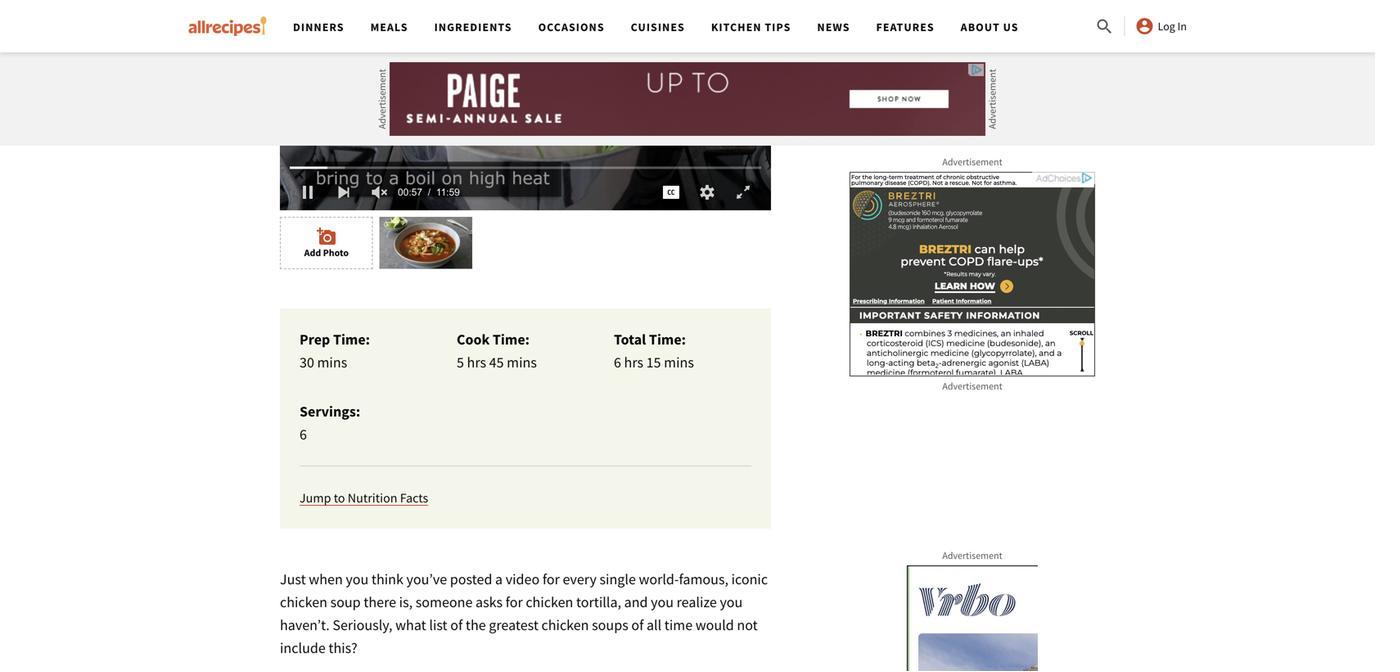 Task type: describe. For each thing, give the bounding box(es) containing it.
unmute button group
[[362, 174, 398, 210]]

log in
[[1158, 19, 1187, 34]]

greatest
[[489, 616, 539, 635]]

every
[[563, 570, 597, 589]]

6 inside servings: 6
[[300, 425, 307, 444]]

occasions link
[[538, 20, 605, 34]]

facts
[[400, 490, 428, 506]]

kitchen tips
[[711, 20, 791, 34]]

just when you think you've posted a video for every single world-famous, iconic chicken soup there is, someone asks for chicken tortilla, and you realize you haven't. seriously, what list of the greatest chicken soups of all time would not include this?
[[280, 570, 768, 657]]

time
[[665, 616, 693, 635]]

prep time: 30 mins
[[300, 330, 370, 372]]

world-
[[639, 570, 679, 589]]

0 horizontal spatial for
[[506, 593, 523, 612]]

total
[[614, 330, 646, 349]]

jump
[[300, 490, 331, 506]]

iconic
[[732, 570, 768, 589]]

nutrition
[[348, 490, 398, 506]]

15
[[647, 353, 661, 372]]

00:57 timer
[[398, 174, 423, 210]]

meals link
[[371, 20, 408, 34]]

1 vertical spatial advertisement region
[[850, 172, 1096, 377]]

45
[[489, 353, 504, 372]]

0 horizontal spatial you
[[346, 570, 369, 589]]

tips
[[765, 20, 791, 34]]

ingredients
[[434, 20, 512, 34]]

chicken up the haven't.
[[280, 593, 328, 612]]

navigation containing dinners
[[280, 0, 1095, 52]]

is,
[[399, 593, 413, 612]]

cook
[[457, 330, 490, 349]]

6 inside total time: 6 hrs 15 mins
[[614, 353, 621, 372]]

cuisines
[[631, 20, 685, 34]]

soup
[[330, 593, 361, 612]]

2 of from the left
[[632, 616, 644, 635]]

mins inside prep time: 30 mins
[[317, 353, 347, 372]]

servings: 6
[[300, 402, 361, 444]]

news
[[818, 20, 850, 34]]

ingredients link
[[434, 20, 512, 34]]

dinners
[[293, 20, 344, 34]]

home image
[[188, 16, 267, 36]]

there
[[364, 593, 396, 612]]

seriously,
[[333, 616, 393, 635]]

mins for 5 hrs 45 mins
[[507, 353, 537, 372]]

log in link
[[1135, 16, 1187, 36]]

1 horizontal spatial for
[[543, 570, 560, 589]]

a
[[495, 570, 503, 589]]

asks
[[476, 593, 503, 612]]

and
[[624, 593, 648, 612]]

single
[[600, 570, 636, 589]]

photo
[[323, 246, 349, 259]]

add photo image
[[317, 227, 336, 246]]

about us link
[[961, 20, 1019, 34]]

include
[[280, 639, 326, 657]]

tortilla,
[[576, 593, 622, 612]]

posted
[[450, 570, 493, 589]]

11:59 timer
[[423, 174, 460, 210]]

time: for prep time:
[[333, 330, 370, 349]]

think
[[372, 570, 404, 589]]

cook time: 5 hrs 45 mins
[[457, 330, 537, 372]]

0 vertical spatial advertisement region
[[390, 62, 986, 136]]

add
[[304, 246, 321, 259]]

5
[[457, 353, 464, 372]]

servings:
[[300, 402, 361, 421]]



Task type: locate. For each thing, give the bounding box(es) containing it.
2 mins from the left
[[507, 353, 537, 372]]

you've
[[407, 570, 447, 589]]

us
[[1004, 20, 1019, 34]]

realize
[[677, 593, 717, 612]]

not
[[737, 616, 758, 635]]

you down "world-"
[[651, 593, 674, 612]]

1 time: from the left
[[333, 330, 370, 349]]

mins
[[317, 353, 347, 372], [507, 353, 537, 372], [664, 353, 694, 372]]

chicken down video
[[526, 593, 574, 612]]

time: up the 15
[[649, 330, 686, 349]]

mins inside total time: 6 hrs 15 mins
[[664, 353, 694, 372]]

2 time: from the left
[[493, 330, 530, 349]]

time: for cook time:
[[493, 330, 530, 349]]

for
[[543, 570, 560, 589], [506, 593, 523, 612]]

video player application
[[280, 0, 771, 234]]

what
[[396, 616, 426, 635]]

you up not
[[720, 593, 743, 612]]

hrs right 5 at the bottom of page
[[467, 353, 486, 372]]

mins inside cook time: 5 hrs 45 mins
[[507, 353, 537, 372]]

1 horizontal spatial you
[[651, 593, 674, 612]]

time: up 45 on the bottom left of page
[[493, 330, 530, 349]]

kitchen
[[711, 20, 762, 34]]

0 horizontal spatial hrs
[[467, 353, 486, 372]]

time: right prep
[[333, 330, 370, 349]]

1 vertical spatial for
[[506, 593, 523, 612]]

mins for 6 hrs 15 mins
[[664, 353, 694, 372]]

for left every
[[543, 570, 560, 589]]

this?
[[329, 639, 358, 657]]

add photo button
[[280, 217, 373, 269]]

1 horizontal spatial hrs
[[624, 353, 644, 372]]

30
[[300, 353, 314, 372]]

would
[[696, 616, 734, 635]]

2 vertical spatial advertisement region
[[907, 566, 1038, 671]]

1 horizontal spatial of
[[632, 616, 644, 635]]

advertisement region
[[390, 62, 986, 136], [850, 172, 1096, 377], [907, 566, 1038, 671]]

dinners link
[[293, 20, 344, 34]]

time: inside prep time: 30 mins
[[333, 330, 370, 349]]

search image
[[1095, 17, 1115, 37]]

0 horizontal spatial mins
[[317, 353, 347, 372]]

hrs for 5
[[467, 353, 486, 372]]

kitchen tips link
[[711, 20, 791, 34]]

list
[[429, 616, 448, 635]]

mins right 30
[[317, 353, 347, 372]]

6
[[614, 353, 621, 372], [300, 425, 307, 444]]

famous,
[[679, 570, 729, 589]]

0 vertical spatial 6
[[614, 353, 621, 372]]

chicken
[[280, 593, 328, 612], [526, 593, 574, 612], [542, 616, 589, 635]]

in
[[1178, 19, 1187, 34]]

someone
[[416, 593, 473, 612]]

1 vertical spatial 6
[[300, 425, 307, 444]]

1 mins from the left
[[317, 353, 347, 372]]

account image
[[1135, 16, 1155, 36]]

navigation
[[280, 0, 1095, 52]]

2 horizontal spatial time:
[[649, 330, 686, 349]]

for up greatest
[[506, 593, 523, 612]]

11:59
[[436, 187, 460, 198]]

6 down servings:
[[300, 425, 307, 444]]

you
[[346, 570, 369, 589], [651, 593, 674, 612], [720, 593, 743, 612]]

video
[[506, 570, 540, 589]]

1 horizontal spatial time:
[[493, 330, 530, 349]]

0 vertical spatial for
[[543, 570, 560, 589]]

log
[[1158, 19, 1176, 34]]

hrs left the 15
[[624, 353, 644, 372]]

just
[[280, 570, 306, 589]]

00:57
[[398, 187, 423, 198]]

1 hrs from the left
[[467, 353, 486, 372]]

hrs
[[467, 353, 486, 372], [624, 353, 644, 372]]

occasions
[[538, 20, 605, 34]]

chicken down tortilla, on the left bottom of page
[[542, 616, 589, 635]]

total time: 6 hrs 15 mins
[[614, 330, 694, 372]]

features link
[[877, 20, 935, 34]]

2 horizontal spatial mins
[[664, 353, 694, 372]]

to
[[334, 490, 345, 506]]

time: inside total time: 6 hrs 15 mins
[[649, 330, 686, 349]]

haven't.
[[280, 616, 330, 635]]

when
[[309, 570, 343, 589]]

all
[[647, 616, 662, 635]]

1 horizontal spatial mins
[[507, 353, 537, 372]]

of
[[451, 616, 463, 635], [632, 616, 644, 635]]

3 mins from the left
[[664, 353, 694, 372]]

of left all
[[632, 616, 644, 635]]

news link
[[818, 20, 850, 34]]

mins right the 15
[[664, 353, 694, 372]]

you up soup
[[346, 570, 369, 589]]

0 horizontal spatial of
[[451, 616, 463, 635]]

soups
[[592, 616, 629, 635]]

features
[[877, 20, 935, 34]]

hrs inside cook time: 5 hrs 45 mins
[[467, 353, 486, 372]]

about us
[[961, 20, 1019, 34]]

3 time: from the left
[[649, 330, 686, 349]]

jump to nutrition facts
[[300, 490, 428, 506]]

time:
[[333, 330, 370, 349], [493, 330, 530, 349], [649, 330, 686, 349]]

cuisines link
[[631, 20, 685, 34]]

1 horizontal spatial 6
[[614, 353, 621, 372]]

0 horizontal spatial 6
[[300, 425, 307, 444]]

meals
[[371, 20, 408, 34]]

2 horizontal spatial you
[[720, 593, 743, 612]]

time: for total time:
[[649, 330, 686, 349]]

2 hrs from the left
[[624, 353, 644, 372]]

add photo
[[304, 246, 349, 259]]

the
[[466, 616, 486, 635]]

of right the list
[[451, 616, 463, 635]]

hrs for 6
[[624, 353, 644, 372]]

6 down total
[[614, 353, 621, 372]]

about
[[961, 20, 1001, 34]]

0 horizontal spatial time:
[[333, 330, 370, 349]]

mins right 45 on the bottom left of page
[[507, 353, 537, 372]]

hrs inside total time: 6 hrs 15 mins
[[624, 353, 644, 372]]

1 of from the left
[[451, 616, 463, 635]]

time: inside cook time: 5 hrs 45 mins
[[493, 330, 530, 349]]

prep
[[300, 330, 330, 349]]



Task type: vqa. For each thing, say whether or not it's contained in the screenshot.
Meals
yes



